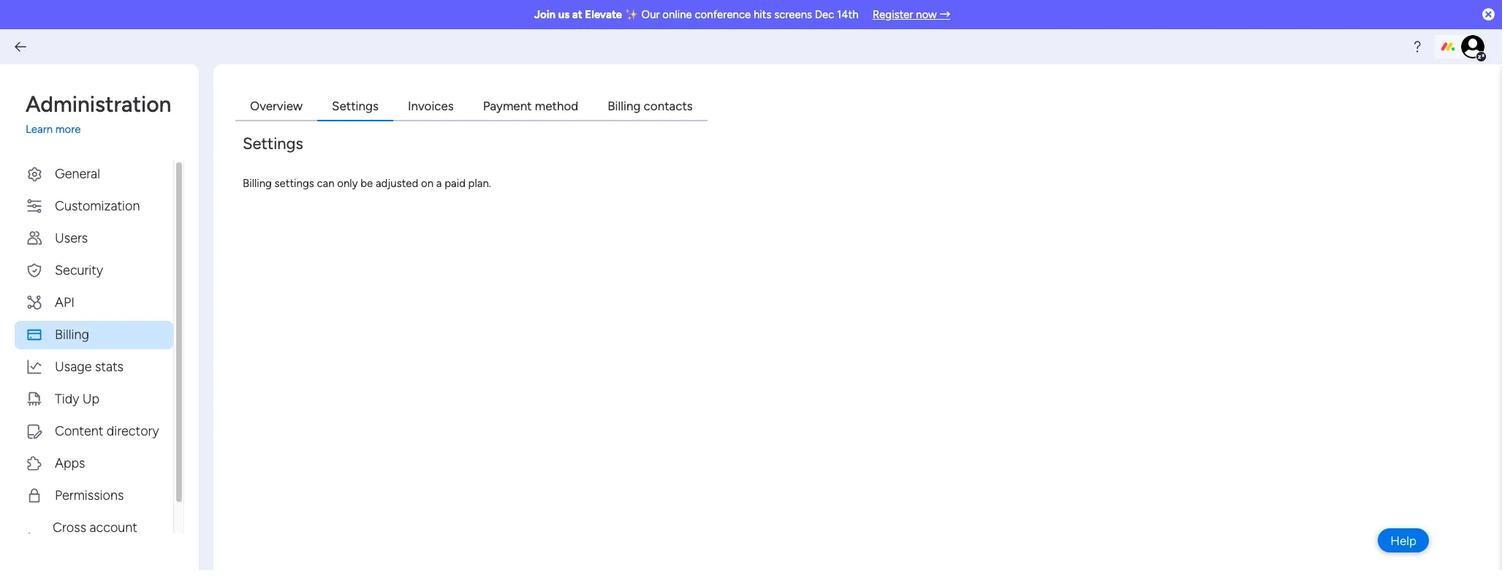 Task type: describe. For each thing, give the bounding box(es) containing it.
a
[[436, 177, 442, 190]]

can
[[317, 177, 335, 190]]

cross account copier
[[53, 520, 137, 555]]

security
[[55, 262, 103, 278]]

plan.
[[468, 177, 491, 190]]

tidy
[[55, 391, 79, 407]]

only
[[337, 177, 358, 190]]

us
[[558, 8, 570, 21]]

billing for billing contacts
[[608, 99, 641, 113]]

general button
[[15, 160, 173, 188]]

billing for billing settings can only be adjusted on a paid plan.
[[243, 177, 272, 190]]

our
[[642, 8, 660, 21]]

cross account copier button
[[15, 514, 173, 562]]

help image
[[1410, 39, 1425, 54]]

settings
[[275, 177, 314, 190]]

join
[[534, 8, 556, 21]]

on
[[421, 177, 434, 190]]

learn more link
[[26, 121, 184, 138]]

administration learn more
[[26, 91, 171, 136]]

up
[[82, 391, 100, 407]]

security button
[[15, 256, 173, 285]]

apps
[[55, 455, 85, 471]]

general
[[55, 166, 100, 182]]

help
[[1391, 533, 1417, 548]]

join us at elevate ✨ our online conference hits screens dec 14th
[[534, 8, 859, 21]]

invoices link
[[393, 94, 468, 121]]

→
[[940, 8, 951, 21]]

jacob simon image
[[1462, 35, 1485, 58]]

paid
[[445, 177, 466, 190]]

✨
[[625, 8, 639, 21]]

customization button
[[15, 192, 173, 220]]

back to workspace image
[[13, 39, 28, 54]]

directory
[[107, 423, 159, 439]]

billing contacts link
[[593, 94, 708, 121]]

apps button
[[15, 449, 173, 478]]

billing for billing
[[55, 326, 89, 343]]

api button
[[15, 288, 173, 317]]

register
[[873, 8, 914, 21]]

billing contacts
[[608, 99, 693, 113]]

usage stats
[[55, 359, 124, 375]]

help button
[[1378, 529, 1429, 553]]

cross
[[53, 520, 86, 536]]

usage
[[55, 359, 92, 375]]



Task type: vqa. For each thing, say whether or not it's contained in the screenshot.
BILLING related to Billing
yes



Task type: locate. For each thing, give the bounding box(es) containing it.
1 horizontal spatial billing
[[243, 177, 272, 190]]

content
[[55, 423, 103, 439]]

dec
[[815, 8, 835, 21]]

payment
[[483, 99, 532, 113]]

0 vertical spatial settings
[[332, 99, 379, 113]]

2 horizontal spatial billing
[[608, 99, 641, 113]]

billing
[[608, 99, 641, 113], [243, 177, 272, 190], [55, 326, 89, 343]]

1 horizontal spatial settings
[[332, 99, 379, 113]]

overview link
[[235, 94, 317, 121]]

content directory button
[[15, 417, 173, 446]]

now
[[916, 8, 937, 21]]

permissions button
[[15, 481, 173, 510]]

at
[[572, 8, 583, 21]]

elevate
[[585, 8, 622, 21]]

overview
[[250, 99, 303, 113]]

api
[[55, 294, 75, 310]]

invoices
[[408, 99, 454, 113]]

2 vertical spatial billing
[[55, 326, 89, 343]]

payment method link
[[468, 94, 593, 121]]

register now → link
[[873, 8, 951, 21]]

screens
[[774, 8, 812, 21]]

hits
[[754, 8, 772, 21]]

online
[[663, 8, 692, 21]]

1 vertical spatial settings
[[243, 133, 303, 153]]

billing left contacts
[[608, 99, 641, 113]]

billing left the settings
[[243, 177, 272, 190]]

administration
[[26, 91, 171, 118]]

billing inside 'button'
[[55, 326, 89, 343]]

billing up usage
[[55, 326, 89, 343]]

contacts
[[644, 99, 693, 113]]

customization
[[55, 198, 140, 214]]

tidy up
[[55, 391, 100, 407]]

copier
[[53, 539, 89, 555]]

billing button
[[15, 321, 173, 349]]

settings link
[[317, 94, 393, 121]]

stats
[[95, 359, 124, 375]]

billing settings can only be adjusted on a paid plan.
[[243, 177, 491, 190]]

permissions
[[55, 487, 124, 503]]

0 horizontal spatial billing
[[55, 326, 89, 343]]

14th
[[837, 8, 859, 21]]

users
[[55, 230, 88, 246]]

conference
[[695, 8, 751, 21]]

learn
[[26, 123, 53, 136]]

payment method
[[483, 99, 579, 113]]

users button
[[15, 224, 173, 253]]

billing inside "link"
[[608, 99, 641, 113]]

method
[[535, 99, 579, 113]]

content directory
[[55, 423, 159, 439]]

1 vertical spatial billing
[[243, 177, 272, 190]]

more
[[55, 123, 81, 136]]

usage stats button
[[15, 353, 173, 381]]

settings
[[332, 99, 379, 113], [243, 133, 303, 153]]

be
[[361, 177, 373, 190]]

register now →
[[873, 8, 951, 21]]

0 horizontal spatial settings
[[243, 133, 303, 153]]

0 vertical spatial billing
[[608, 99, 641, 113]]

account
[[90, 520, 137, 536]]

adjusted
[[376, 177, 418, 190]]

tidy up button
[[15, 385, 173, 413]]



